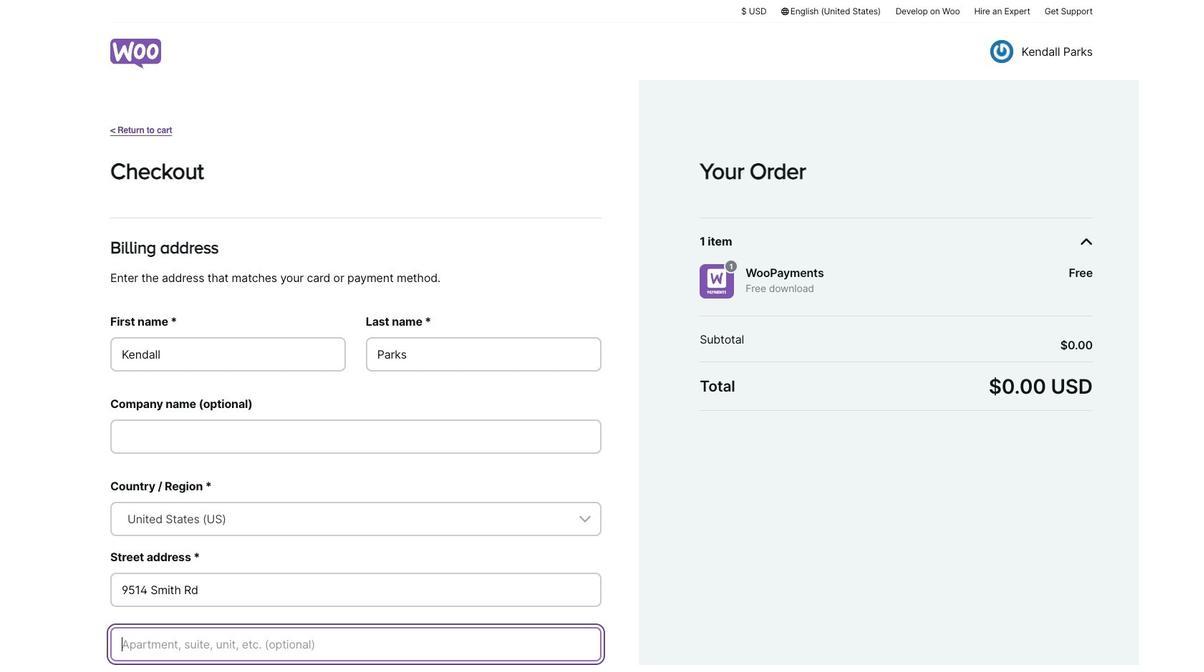 Task type: vqa. For each thing, say whether or not it's contained in the screenshot.
search image
no



Task type: describe. For each thing, give the bounding box(es) containing it.
product icon image
[[700, 265, 735, 299]]



Task type: locate. For each thing, give the bounding box(es) containing it.
open account menu image
[[991, 40, 1014, 63]]

None text field
[[110, 337, 346, 372], [366, 337, 602, 372], [110, 420, 602, 454], [122, 511, 591, 528], [110, 337, 346, 372], [366, 337, 602, 372], [110, 420, 602, 454], [122, 511, 591, 528]]

angle down image
[[1081, 236, 1094, 247]]

House number and street name text field
[[110, 573, 602, 608]]

Apartment, suite, unit, etc. (optional) text field
[[110, 628, 602, 662]]

Country / Region field
[[110, 502, 602, 537]]



